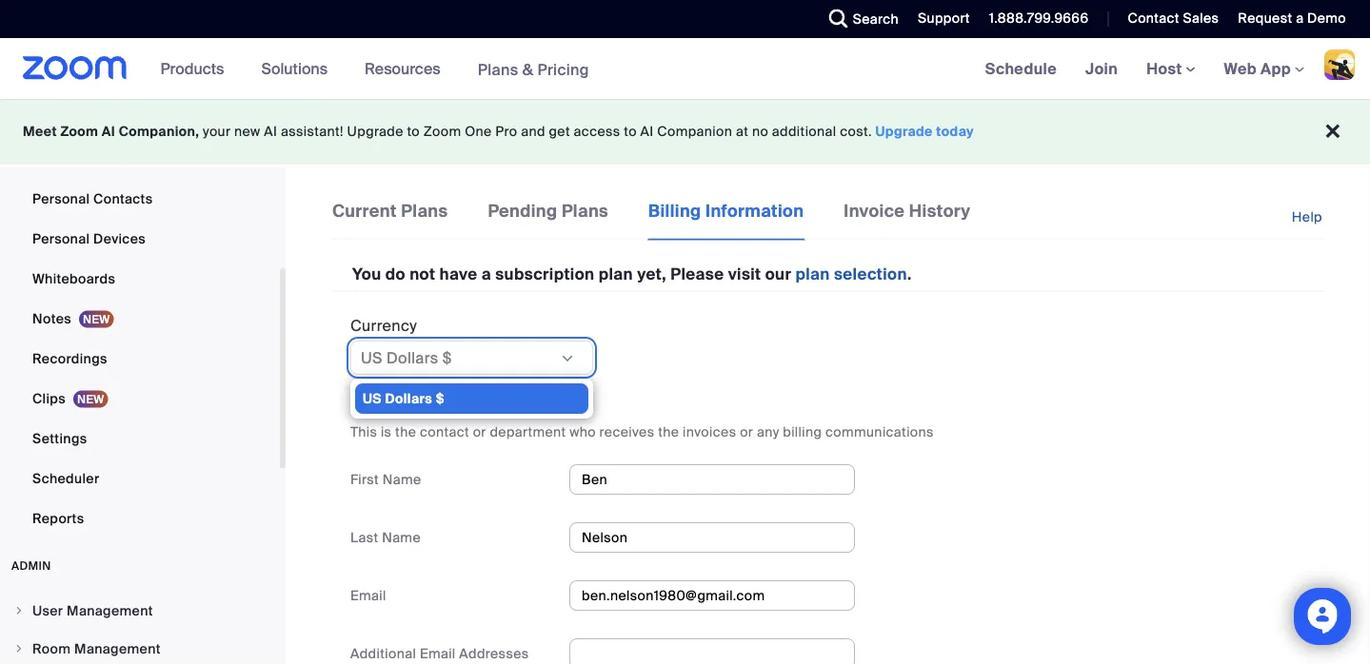 Task type: vqa. For each thing, say whether or not it's contained in the screenshot.
ADD icon
no



Task type: locate. For each thing, give the bounding box(es) containing it.
phone link
[[0, 140, 280, 178]]

zoom up phone
[[60, 123, 98, 141]]

help link
[[1293, 198, 1325, 237]]

the
[[395, 423, 417, 441], [658, 423, 680, 441]]

0 vertical spatial management
[[67, 603, 153, 620]]

zoom left one on the top left
[[424, 123, 461, 141]]

0 vertical spatial personal
[[32, 190, 90, 208]]

3 ai from the left
[[641, 123, 654, 141]]

personal inside personal devices 'link'
[[32, 230, 90, 248]]

contact sales
[[1128, 10, 1220, 27]]

upgrade right cost.
[[876, 123, 933, 141]]

and
[[521, 123, 546, 141]]

us dollars $ button
[[361, 347, 559, 370]]

1 name from the top
[[383, 471, 422, 489]]

plans for current plans
[[401, 200, 448, 222]]

1 vertical spatial personal
[[32, 230, 90, 248]]

1 vertical spatial us
[[363, 390, 382, 408]]

plans & pricing
[[478, 59, 590, 79]]

2 name from the top
[[382, 529, 421, 547]]

name right first
[[383, 471, 422, 489]]

to
[[407, 123, 420, 141], [624, 123, 637, 141]]

personal contacts
[[32, 190, 153, 208]]

us inside dropdown button
[[361, 348, 383, 368]]

plans right pending in the top of the page
[[562, 200, 609, 222]]

1 horizontal spatial email
[[420, 645, 456, 663]]

1 or from the left
[[473, 423, 487, 441]]

1 personal from the top
[[32, 190, 90, 208]]

us dollars $
[[361, 348, 452, 368], [363, 390, 445, 408]]

pending plans link
[[487, 198, 610, 239]]

1 vertical spatial a
[[482, 265, 492, 285]]

management inside the user management menu item
[[67, 603, 153, 620]]

billing up please
[[649, 200, 702, 222]]

0 horizontal spatial plan
[[599, 265, 633, 285]]

meet
[[23, 123, 57, 141]]

1 vertical spatial $
[[436, 390, 445, 408]]

ai left companion on the top of the page
[[641, 123, 654, 141]]

1 vertical spatial email
[[420, 645, 456, 663]]

management inside room management menu item
[[74, 641, 161, 658]]

plans left &
[[478, 59, 519, 79]]

1 horizontal spatial plans
[[478, 59, 519, 79]]

banner
[[0, 38, 1371, 101]]

request
[[1239, 10, 1293, 27]]

dollars
[[387, 348, 439, 368], [385, 390, 433, 408]]

us up the this
[[363, 390, 382, 408]]

plans right current
[[401, 200, 448, 222]]

contact left sales
[[1128, 10, 1180, 27]]

contacts
[[93, 190, 153, 208]]

1 vertical spatial billing
[[351, 395, 398, 415]]

0 horizontal spatial contact
[[402, 395, 462, 415]]

us dollars $ down currency
[[361, 348, 452, 368]]

1 horizontal spatial billing
[[649, 200, 702, 222]]

devices
[[93, 230, 146, 248]]

pro
[[496, 123, 518, 141]]

cost.
[[840, 123, 872, 141]]

0 horizontal spatial to
[[407, 123, 420, 141]]

addresses
[[459, 645, 529, 663]]

resources
[[365, 59, 441, 79]]

current plans
[[332, 200, 448, 222]]

2 plan from the left
[[796, 265, 830, 285]]

upgrade down product information navigation
[[347, 123, 404, 141]]

ai right new
[[264, 123, 277, 141]]

0 horizontal spatial zoom
[[60, 123, 98, 141]]

dollars inside dropdown button
[[387, 348, 439, 368]]

0 horizontal spatial ai
[[102, 123, 115, 141]]

demo
[[1308, 10, 1347, 27]]

history
[[910, 200, 971, 222]]

selection
[[834, 265, 908, 285]]

do
[[386, 265, 406, 285]]

plan right "our"
[[796, 265, 830, 285]]

get
[[549, 123, 570, 141]]

management down the user management menu item
[[74, 641, 161, 658]]

us dollars $ inside list box
[[363, 390, 445, 408]]

to down resources dropdown button
[[407, 123, 420, 141]]

upgrade
[[347, 123, 404, 141], [876, 123, 933, 141]]

assistant!
[[281, 123, 344, 141]]

us down currency
[[361, 348, 383, 368]]

last name
[[351, 529, 421, 547]]

invoice history link
[[843, 198, 972, 239]]

0 horizontal spatial or
[[473, 423, 487, 441]]

dollars up is
[[385, 390, 433, 408]]

0 vertical spatial dollars
[[387, 348, 439, 368]]

the left the invoices
[[658, 423, 680, 441]]

2 horizontal spatial ai
[[641, 123, 654, 141]]

admin
[[11, 559, 51, 574]]

1 vertical spatial name
[[382, 529, 421, 547]]

1 horizontal spatial or
[[740, 423, 754, 441]]

notes link
[[0, 300, 280, 338]]

to right access
[[624, 123, 637, 141]]

or down the us dollars $ list box
[[473, 423, 487, 441]]

name
[[383, 471, 422, 489], [382, 529, 421, 547]]

information
[[706, 200, 804, 222]]

0 horizontal spatial plans
[[401, 200, 448, 222]]

0 horizontal spatial email
[[351, 587, 386, 605]]

personal
[[32, 190, 90, 208], [32, 230, 90, 248]]

0 horizontal spatial the
[[395, 423, 417, 441]]

current plans link
[[332, 198, 449, 239]]

None text field
[[570, 465, 855, 495], [570, 639, 855, 665], [570, 465, 855, 495], [570, 639, 855, 665]]

email down last
[[351, 587, 386, 605]]

help
[[1293, 209, 1323, 226]]

web app
[[1225, 59, 1292, 79]]

dollars down currency
[[387, 348, 439, 368]]

a left demo
[[1297, 10, 1304, 27]]

the right is
[[395, 423, 417, 441]]

sales
[[1184, 10, 1220, 27]]

recordings
[[32, 350, 107, 368]]

1 vertical spatial contact
[[402, 395, 462, 415]]

0 vertical spatial $
[[443, 348, 452, 368]]

right image
[[13, 606, 25, 617]]

hide options image
[[560, 351, 575, 367]]

2 the from the left
[[658, 423, 680, 441]]

0 vertical spatial name
[[383, 471, 422, 489]]

billing up the this
[[351, 395, 398, 415]]

contact up contact
[[402, 395, 462, 415]]

a right have
[[482, 265, 492, 285]]

$ inside dropdown button
[[443, 348, 452, 368]]

products
[[161, 59, 224, 79]]

None text field
[[570, 523, 855, 553], [570, 581, 855, 611], [570, 523, 855, 553], [570, 581, 855, 611]]

profile picture image
[[1325, 50, 1356, 80]]

us
[[361, 348, 383, 368], [363, 390, 382, 408]]

name right last
[[382, 529, 421, 547]]

0 horizontal spatial a
[[482, 265, 492, 285]]

personal down phone
[[32, 190, 90, 208]]

1 plan from the left
[[599, 265, 633, 285]]

main content main content
[[286, 168, 1371, 665]]

pending
[[488, 200, 558, 222]]

web
[[1225, 59, 1257, 79]]

1 horizontal spatial plan
[[796, 265, 830, 285]]

personal for personal contacts
[[32, 190, 90, 208]]

room
[[32, 641, 71, 658]]

support link
[[904, 0, 975, 38], [918, 10, 971, 27]]

invoices
[[683, 423, 737, 441]]

reports link
[[0, 500, 280, 538]]

zoom
[[60, 123, 98, 141], [424, 123, 461, 141]]

1 horizontal spatial ai
[[264, 123, 277, 141]]

dollars inside list box
[[385, 390, 433, 408]]

1 horizontal spatial a
[[1297, 10, 1304, 27]]

solutions
[[261, 59, 328, 79]]

0 horizontal spatial upgrade
[[347, 123, 404, 141]]

1.888.799.9666
[[990, 10, 1089, 27]]

clips link
[[0, 380, 280, 418]]

scheduler
[[32, 470, 99, 488]]

0 horizontal spatial billing
[[351, 395, 398, 415]]

first name
[[351, 471, 422, 489]]

1 vertical spatial management
[[74, 641, 161, 658]]

invoice history
[[844, 200, 971, 222]]

contact sales link
[[1114, 0, 1224, 38], [1128, 10, 1220, 27]]

personal inside personal contacts 'link'
[[32, 190, 90, 208]]

billing inside billing contact this is the contact or department who receives the invoices or any billing communications
[[351, 395, 398, 415]]

ai left 'companion,'
[[102, 123, 115, 141]]

management
[[67, 603, 153, 620], [74, 641, 161, 658]]

1 vertical spatial dollars
[[385, 390, 433, 408]]

management up room management
[[67, 603, 153, 620]]

a
[[1297, 10, 1304, 27], [482, 265, 492, 285]]

$
[[443, 348, 452, 368], [436, 390, 445, 408]]

plan selection link
[[796, 265, 908, 285]]

$ inside list box
[[436, 390, 445, 408]]

plan left the yet,
[[599, 265, 633, 285]]

email right additional
[[420, 645, 456, 663]]

meetings navigation
[[971, 38, 1371, 101]]

1.888.799.9666 button up the schedule link
[[990, 10, 1089, 27]]

invoice
[[844, 200, 905, 222]]

or left the any
[[740, 423, 754, 441]]

1 horizontal spatial the
[[658, 423, 680, 441]]

1 vertical spatial us dollars $
[[363, 390, 445, 408]]

2 personal from the top
[[32, 230, 90, 248]]

2 horizontal spatial plans
[[562, 200, 609, 222]]

1.888.799.9666 button
[[975, 0, 1094, 38], [990, 10, 1089, 27]]

upgrade today link
[[876, 123, 975, 141]]

0 vertical spatial contact
[[1128, 10, 1180, 27]]

0 vertical spatial us
[[361, 348, 383, 368]]

billing information
[[649, 200, 804, 222]]

2 ai from the left
[[264, 123, 277, 141]]

personal for personal devices
[[32, 230, 90, 248]]

personal up whiteboards
[[32, 230, 90, 248]]

$ up contact
[[436, 390, 445, 408]]

1 horizontal spatial upgrade
[[876, 123, 933, 141]]

plans & pricing link
[[478, 59, 590, 79], [478, 59, 590, 79]]

us dollars $ up is
[[363, 390, 445, 408]]

plan
[[599, 265, 633, 285], [796, 265, 830, 285]]

plans for pending plans
[[562, 200, 609, 222]]

meet zoom ai companion, footer
[[0, 99, 1371, 165]]

$ up the us dollars $ list box
[[443, 348, 452, 368]]

1 horizontal spatial zoom
[[424, 123, 461, 141]]

schedule link
[[971, 38, 1072, 99]]

2 zoom from the left
[[424, 123, 461, 141]]

0 vertical spatial billing
[[649, 200, 702, 222]]

1 horizontal spatial to
[[624, 123, 637, 141]]

support
[[918, 10, 971, 27]]

0 vertical spatial us dollars $
[[361, 348, 452, 368]]



Task type: describe. For each thing, give the bounding box(es) containing it.
0 vertical spatial a
[[1297, 10, 1304, 27]]

subscription
[[496, 265, 595, 285]]

management for user management
[[67, 603, 153, 620]]

us dollars $ list box
[[355, 384, 589, 414]]

host button
[[1147, 59, 1196, 79]]

1 upgrade from the left
[[347, 123, 404, 141]]

reports
[[32, 510, 84, 528]]

one
[[465, 123, 492, 141]]

who
[[570, 423, 596, 441]]

app
[[1261, 59, 1292, 79]]

access
[[574, 123, 621, 141]]

request a demo
[[1239, 10, 1347, 27]]

you
[[352, 265, 382, 285]]

user
[[32, 603, 63, 620]]

plans inside product information navigation
[[478, 59, 519, 79]]

pricing
[[538, 59, 590, 79]]

room management menu item
[[0, 632, 280, 665]]

name for first name
[[383, 471, 422, 489]]

not
[[410, 265, 436, 285]]

settings
[[32, 430, 87, 448]]

1.888.799.9666 button up schedule
[[975, 0, 1094, 38]]

contact inside billing contact this is the contact or department who receives the invoices or any billing communications
[[402, 395, 462, 415]]

&
[[523, 59, 534, 79]]

visit
[[728, 265, 762, 285]]

1 zoom from the left
[[60, 123, 98, 141]]

today
[[937, 123, 975, 141]]

additional
[[351, 645, 416, 663]]

billing contact this is the contact or department who receives the invoices or any billing communications
[[351, 395, 934, 441]]

contact
[[420, 423, 470, 441]]

companion,
[[119, 123, 199, 141]]

new
[[234, 123, 261, 141]]

zoom logo image
[[23, 56, 127, 80]]

name for last name
[[382, 529, 421, 547]]

additional
[[772, 123, 837, 141]]

billing
[[783, 423, 822, 441]]

notes
[[32, 310, 71, 328]]

companion
[[658, 123, 733, 141]]

2 upgrade from the left
[[876, 123, 933, 141]]

personal devices link
[[0, 220, 280, 258]]

whiteboards
[[32, 270, 115, 288]]

room management
[[32, 641, 161, 658]]

management for room management
[[74, 641, 161, 658]]

receives
[[600, 423, 655, 441]]

yet,
[[637, 265, 667, 285]]

join
[[1086, 59, 1119, 79]]

recordings link
[[0, 340, 280, 378]]

us dollars $ inside dropdown button
[[361, 348, 452, 368]]

2 or from the left
[[740, 423, 754, 441]]

right image
[[13, 644, 25, 655]]

settings link
[[0, 420, 280, 458]]

current
[[332, 200, 397, 222]]

user management
[[32, 603, 153, 620]]

banner containing products
[[0, 38, 1371, 101]]

1 to from the left
[[407, 123, 420, 141]]

communications
[[826, 423, 934, 441]]

department
[[490, 423, 566, 441]]

no
[[752, 123, 769, 141]]

scheduler link
[[0, 460, 280, 498]]

at
[[736, 123, 749, 141]]

product information navigation
[[146, 38, 604, 101]]

join link
[[1072, 38, 1133, 99]]

your
[[203, 123, 231, 141]]

personal menu menu
[[0, 0, 280, 540]]

host
[[1147, 59, 1187, 79]]

personal devices
[[32, 230, 146, 248]]

you do not have a subscription plan yet, please visit our plan selection .
[[352, 265, 912, 285]]

additional email addresses
[[351, 645, 529, 663]]

is
[[381, 423, 392, 441]]

0 vertical spatial email
[[351, 587, 386, 605]]

pending plans
[[488, 200, 609, 222]]

first
[[351, 471, 379, 489]]

resources button
[[365, 38, 449, 99]]

admin menu menu
[[0, 593, 280, 665]]

a inside main content
[[482, 265, 492, 285]]

any
[[757, 423, 780, 441]]

search button
[[815, 0, 904, 38]]

1 ai from the left
[[102, 123, 115, 141]]

have
[[440, 265, 478, 285]]

phone
[[32, 150, 74, 168]]

side navigation navigation
[[0, 0, 286, 665]]

please
[[671, 265, 724, 285]]

billing for billing contact this is the contact or department who receives the invoices or any billing communications
[[351, 395, 398, 415]]

products button
[[161, 38, 233, 99]]

1 horizontal spatial contact
[[1128, 10, 1180, 27]]

2 to from the left
[[624, 123, 637, 141]]

1 the from the left
[[395, 423, 417, 441]]

web app button
[[1225, 59, 1305, 79]]

whiteboards link
[[0, 260, 280, 298]]

solutions button
[[261, 38, 336, 99]]

us inside list box
[[363, 390, 382, 408]]

schedule
[[986, 59, 1057, 79]]

currency
[[351, 316, 417, 336]]

billing for billing information
[[649, 200, 702, 222]]

billing information link
[[648, 198, 805, 241]]

last
[[351, 529, 379, 547]]

user management menu item
[[0, 593, 280, 630]]

meet zoom ai companion, your new ai assistant! upgrade to zoom one pro and get access to ai companion at no additional cost. upgrade today
[[23, 123, 975, 141]]



